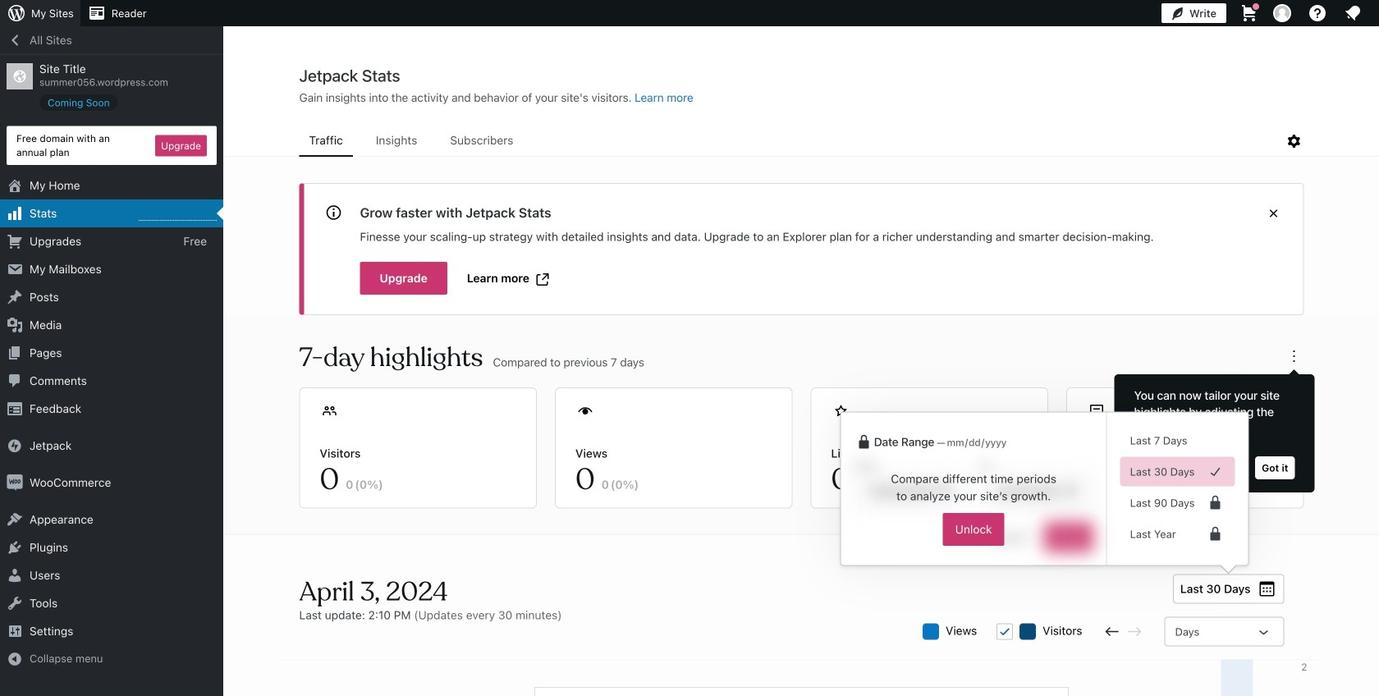 Task type: describe. For each thing, give the bounding box(es) containing it.
my profile image
[[1274, 4, 1292, 22]]

my shopping cart image
[[1240, 3, 1260, 23]]

manage your notifications image
[[1343, 3, 1363, 23]]

highest hourly views 0 image
[[139, 210, 217, 221]]

2 img image from the top
[[7, 475, 23, 491]]



Task type: locate. For each thing, give the bounding box(es) containing it.
None checkbox
[[997, 624, 1014, 640]]

menu
[[299, 126, 1285, 157]]

1 img image from the top
[[7, 438, 23, 454]]

tooltip
[[1107, 366, 1315, 493]]

jetpack stats main content
[[224, 65, 1380, 696]]

None date field
[[946, 434, 1032, 451], [855, 473, 967, 510], [981, 473, 1094, 510], [946, 434, 1032, 451], [855, 473, 967, 510], [981, 473, 1094, 510]]

help image
[[1308, 3, 1328, 23]]

close image
[[1264, 204, 1284, 223]]

img image
[[7, 438, 23, 454], [7, 475, 23, 491]]

0 vertical spatial img image
[[7, 438, 23, 454]]

1 vertical spatial img image
[[7, 475, 23, 491]]

none checkbox inside the jetpack stats main content
[[997, 624, 1014, 640]]

menu inside the jetpack stats main content
[[299, 126, 1285, 157]]



Task type: vqa. For each thing, say whether or not it's contained in the screenshot.
Search "search box"
no



